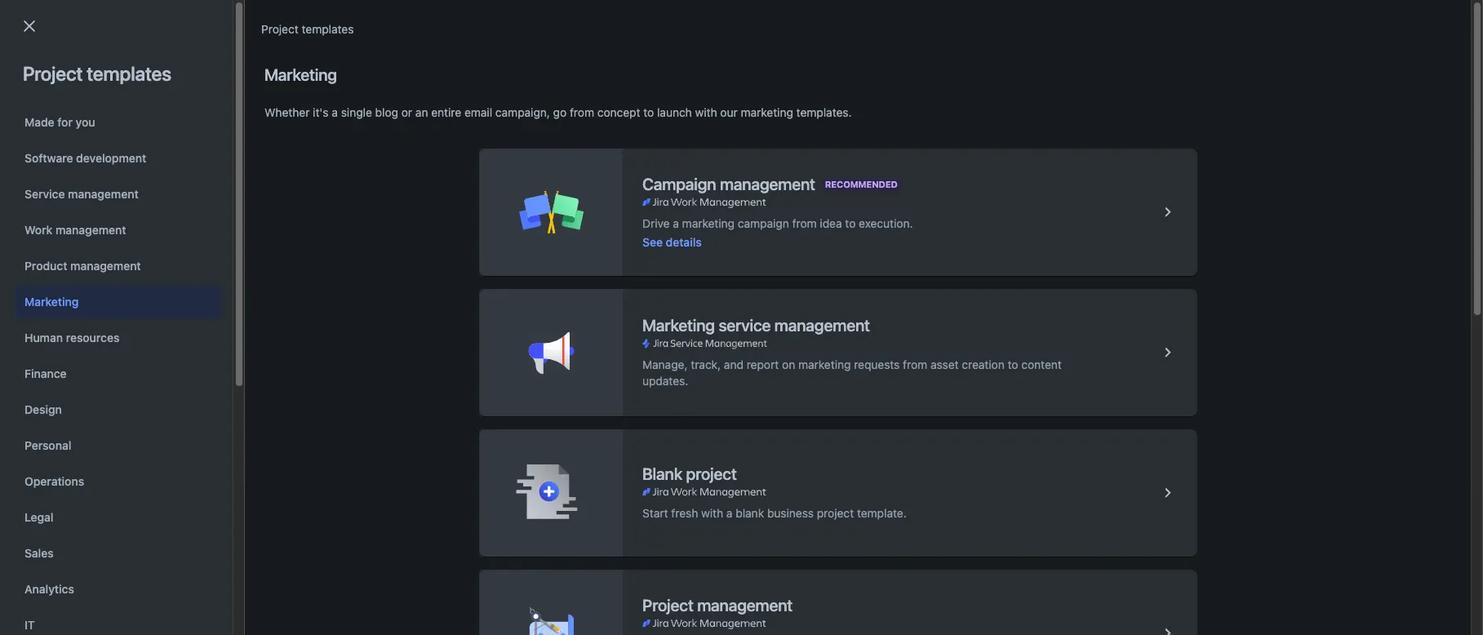 Task type: vqa. For each thing, say whether or not it's contained in the screenshot.
like
yes



Task type: describe. For each thing, give the bounding box(es) containing it.
see
[[642, 235, 663, 249]]

project management image
[[1158, 624, 1178, 635]]

blank project inside blank project button
[[81, 261, 145, 273]]

whether
[[264, 105, 310, 119]]

software development button
[[15, 142, 221, 175]]

and
[[724, 358, 744, 371]]

finance
[[24, 367, 67, 380]]

blank project image
[[1158, 483, 1178, 503]]

made for you
[[24, 115, 95, 129]]

made for you button
[[15, 106, 221, 139]]

content
[[1021, 358, 1062, 371]]

work inside button
[[24, 223, 53, 237]]

creation
[[962, 358, 1005, 371]]

blog
[[375, 105, 398, 119]]

drive
[[642, 216, 670, 230]]

last created
[[768, 178, 838, 189]]

0 horizontal spatial from
[[570, 105, 594, 119]]

campaign management inside campaign management button
[[496, 255, 558, 280]]

1 vertical spatial to
[[845, 216, 856, 230]]

manage, track, and report on marketing requests from asset creation to content updates.
[[642, 358, 1062, 388]]

asset
[[931, 358, 959, 371]]

service
[[24, 187, 65, 201]]

content
[[613, 261, 652, 273]]

campaign management image
[[1158, 202, 1178, 222]]

human resources button
[[15, 322, 221, 354]]

blank
[[736, 506, 764, 520]]

created
[[795, 178, 838, 189]]

recommended for recommended templates for teams like yours
[[69, 130, 161, 144]]

recommended for recommended
[[825, 178, 898, 189]]

0 vertical spatial with
[[695, 105, 717, 119]]

our
[[720, 105, 738, 119]]

1 vertical spatial with
[[701, 506, 723, 520]]

it
[[24, 618, 35, 632]]

1 horizontal spatial a
[[673, 216, 679, 230]]

legal button
[[15, 501, 221, 534]]

projects
[[33, 67, 102, 90]]

1 vertical spatial blank project
[[642, 464, 737, 483]]

design
[[24, 402, 62, 416]]

product
[[24, 259, 67, 273]]

see details
[[642, 235, 702, 249]]

lead button
[[839, 404, 891, 422]]

development
[[76, 151, 146, 165]]

made
[[24, 115, 54, 129]]

single
[[341, 105, 372, 119]]

template.
[[857, 506, 907, 520]]

1 horizontal spatial project
[[686, 464, 737, 483]]

go
[[553, 105, 567, 119]]

design button
[[15, 393, 221, 426]]

0 horizontal spatial a
[[332, 105, 338, 119]]

back to projects image
[[20, 16, 39, 36]]

1 horizontal spatial marketing
[[264, 65, 337, 84]]

marketing service management
[[642, 316, 870, 335]]

campaign management button
[[461, 163, 593, 304]]

business for star social media launch image
[[647, 479, 694, 493]]

view
[[1035, 271, 1058, 283]]

1 vertical spatial for
[[228, 130, 245, 144]]

manage,
[[642, 358, 688, 371]]

marketing button
[[15, 286, 221, 318]]

managed for the star gifting suite image
[[595, 440, 644, 454]]

human
[[24, 331, 63, 344]]

start fresh with a blank business project template.
[[642, 506, 907, 520]]

lead
[[845, 406, 871, 420]]

type
[[562, 406, 588, 420]]

concept
[[597, 105, 640, 119]]

project management button
[[185, 163, 317, 304]]

2 horizontal spatial marketing
[[642, 316, 715, 335]]

you
[[76, 115, 95, 129]]

from inside manage, track, and report on marketing requests from asset creation to content updates.
[[903, 358, 927, 371]]

recommended templates for teams like yours
[[69, 130, 347, 144]]

start
[[642, 506, 668, 520]]

team- for star social media launch image
[[562, 479, 595, 493]]

entire
[[431, 105, 461, 119]]

or
[[401, 105, 412, 119]]

marketing inside marketing button
[[24, 295, 79, 309]]

project templates link
[[261, 20, 354, 39]]

requests
[[854, 358, 900, 371]]

1 horizontal spatial campaign management
[[642, 174, 815, 193]]

details
[[666, 235, 702, 249]]

primary element
[[10, 0, 1173, 45]]

resources
[[66, 331, 120, 344]]

last created button
[[737, 163, 869, 304]]

jira
[[242, 363, 258, 375]]

managed for star social media launch image
[[595, 479, 644, 493]]

blank project button
[[47, 163, 179, 304]]

content management button
[[599, 163, 731, 304]]

see details button
[[642, 234, 702, 250]]

updates.
[[642, 374, 688, 388]]

1 vertical spatial blank
[[642, 464, 682, 483]]



Task type: locate. For each thing, give the bounding box(es) containing it.
business
[[647, 440, 694, 454], [647, 479, 694, 493], [767, 506, 814, 520]]

marketing up details
[[682, 216, 735, 230]]

1 vertical spatial work
[[261, 363, 285, 375]]

view all templates button
[[1013, 163, 1144, 304]]

yours
[[313, 130, 347, 144]]

product management button
[[15, 250, 221, 282]]

1 horizontal spatial project templates
[[261, 22, 354, 36]]

work management button
[[15, 214, 221, 247]]

2 horizontal spatial from
[[903, 358, 927, 371]]

content management
[[613, 261, 717, 273]]

1 horizontal spatial recommended
[[825, 178, 898, 189]]

team-managed business for the star gifting suite image
[[562, 440, 694, 454]]

0 vertical spatial blank
[[81, 261, 108, 273]]

fresh
[[671, 506, 698, 520]]

recommended up execution.
[[825, 178, 898, 189]]

2 horizontal spatial to
[[1008, 358, 1018, 371]]

1 horizontal spatial campaign
[[642, 174, 716, 193]]

1 vertical spatial campaign
[[503, 255, 551, 267]]

2 vertical spatial marketing
[[798, 358, 851, 371]]

0 vertical spatial recommended
[[69, 130, 161, 144]]

business up fresh
[[647, 479, 694, 493]]

view all templates
[[1035, 271, 1123, 283]]

recommended
[[69, 130, 161, 144], [825, 178, 898, 189]]

marketing inside manage, track, and report on marketing requests from asset creation to content updates.
[[798, 358, 851, 371]]

0 horizontal spatial marketing
[[682, 216, 735, 230]]

operations button
[[15, 465, 221, 498]]

0 horizontal spatial campaign management
[[496, 255, 558, 280]]

from right "go"
[[570, 105, 594, 119]]

0 vertical spatial to
[[643, 105, 654, 119]]

project
[[111, 261, 145, 273], [686, 464, 737, 483], [817, 506, 854, 520]]

with left our
[[695, 105, 717, 119]]

project left template.
[[817, 506, 854, 520]]

last
[[768, 178, 792, 189]]

project
[[261, 22, 299, 36], [23, 62, 83, 85], [201, 261, 236, 273], [642, 595, 694, 614]]

marketing right our
[[741, 105, 793, 119]]

service
[[719, 316, 771, 335]]

human resources
[[24, 331, 120, 344]]

blank up marketing button
[[81, 261, 108, 273]]

0 vertical spatial from
[[570, 105, 594, 119]]

0 vertical spatial campaign
[[642, 174, 716, 193]]

marketing right on
[[798, 358, 851, 371]]

0 vertical spatial project templates
[[261, 22, 354, 36]]

marketing up manage,
[[642, 316, 715, 335]]

1 horizontal spatial marketing
[[741, 105, 793, 119]]

0 vertical spatial work
[[24, 223, 53, 237]]

teams
[[248, 130, 286, 144]]

Search field
[[1173, 9, 1336, 36]]

0 vertical spatial project
[[111, 261, 145, 273]]

from left asset
[[903, 358, 927, 371]]

0 horizontal spatial blank project
[[81, 261, 145, 273]]

finance button
[[15, 358, 221, 390]]

1 horizontal spatial to
[[845, 216, 856, 230]]

1 vertical spatial team-
[[562, 479, 595, 493]]

report
[[747, 358, 779, 371]]

2 horizontal spatial project
[[817, 506, 854, 520]]

1 vertical spatial team-managed business
[[562, 479, 694, 493]]

drive a marketing campaign from idea to execution.
[[642, 216, 913, 230]]

1 vertical spatial from
[[792, 216, 817, 230]]

0 vertical spatial marketing
[[741, 105, 793, 119]]

analytics button
[[15, 573, 221, 606]]

0 vertical spatial blank project
[[81, 261, 145, 273]]

service management
[[24, 187, 138, 201]]

0 horizontal spatial project
[[111, 261, 145, 273]]

team-managed business
[[562, 440, 694, 454], [562, 479, 694, 493]]

1 vertical spatial campaign management
[[496, 255, 558, 280]]

1 vertical spatial recommended
[[825, 178, 898, 189]]

2 team-managed business from the top
[[562, 479, 694, 493]]

0 horizontal spatial marketing
[[24, 295, 79, 309]]

team- for the star gifting suite image
[[562, 440, 595, 454]]

blank project up fresh
[[642, 464, 737, 483]]

jira work management
[[242, 363, 347, 375]]

campaign,
[[495, 105, 550, 119]]

product management
[[24, 259, 141, 273]]

templates inside button
[[1075, 271, 1123, 283]]

for left teams
[[228, 130, 245, 144]]

banner
[[0, 0, 1483, 46]]

work management
[[24, 223, 126, 237]]

1 team-managed business from the top
[[562, 440, 694, 454]]

marketing down product
[[24, 295, 79, 309]]

whether it's a single blog or an entire email campaign, go from concept to launch with our marketing templates.
[[264, 105, 852, 119]]

project management inside button
[[201, 261, 301, 273]]

0 vertical spatial for
[[57, 115, 73, 129]]

blank project
[[81, 261, 145, 273], [642, 464, 737, 483]]

jira service management image
[[642, 337, 767, 350], [642, 337, 767, 350]]

business for the star gifting suite image
[[647, 440, 694, 454]]

to left content
[[1008, 358, 1018, 371]]

1 vertical spatial project management
[[642, 595, 793, 614]]

to left launch
[[643, 105, 654, 119]]

for left you
[[57, 115, 73, 129]]

with right fresh
[[701, 506, 723, 520]]

1 vertical spatial managed
[[595, 479, 644, 493]]

project templates
[[261, 22, 354, 36], [23, 62, 171, 85]]

2 horizontal spatial a
[[726, 506, 733, 520]]

1 vertical spatial business
[[647, 479, 694, 493]]

work down service at the top of page
[[24, 223, 53, 237]]

it's
[[313, 105, 329, 119]]

2 managed from the top
[[595, 479, 644, 493]]

launch
[[657, 105, 692, 119]]

0 horizontal spatial blank
[[81, 261, 108, 273]]

star gifting suite image
[[43, 438, 63, 457]]

from
[[570, 105, 594, 119], [792, 216, 817, 230], [903, 358, 927, 371]]

it button
[[15, 609, 221, 635]]

1 horizontal spatial work
[[261, 363, 285, 375]]

0 vertical spatial business
[[647, 440, 694, 454]]

2 vertical spatial marketing
[[642, 316, 715, 335]]

2 vertical spatial a
[[726, 506, 733, 520]]

with
[[695, 105, 717, 119], [701, 506, 723, 520]]

to inside manage, track, and report on marketing requests from asset creation to content updates.
[[1008, 358, 1018, 371]]

1 vertical spatial marketing
[[24, 295, 79, 309]]

a left blank
[[726, 506, 733, 520]]

email
[[464, 105, 492, 119]]

campaign
[[738, 216, 789, 230]]

1 horizontal spatial blank project
[[642, 464, 737, 483]]

jira work management image
[[642, 196, 766, 209], [642, 196, 766, 209], [67, 281, 159, 291], [67, 281, 159, 291], [205, 281, 297, 291], [205, 281, 297, 291], [481, 281, 573, 291], [481, 281, 573, 291], [619, 281, 711, 291], [619, 281, 711, 291], [756, 281, 849, 291], [756, 281, 849, 291], [894, 281, 987, 291], [894, 281, 987, 291], [642, 486, 766, 499], [642, 486, 766, 499], [642, 617, 766, 630], [642, 617, 766, 630]]

0 vertical spatial project management
[[201, 261, 301, 273]]

execution.
[[859, 216, 913, 230]]

0 vertical spatial marketing
[[264, 65, 337, 84]]

business down updates.
[[647, 440, 694, 454]]

project management
[[201, 261, 301, 273], [642, 595, 793, 614]]

a right the it's
[[332, 105, 338, 119]]

project up marketing button
[[111, 261, 145, 273]]

track,
[[691, 358, 721, 371]]

marketing service management image
[[1158, 343, 1178, 362]]

2 horizontal spatial marketing
[[798, 358, 851, 371]]

blank up 'start'
[[642, 464, 682, 483]]

campaign
[[642, 174, 716, 193], [503, 255, 551, 267]]

legal
[[24, 510, 54, 524]]

1 vertical spatial a
[[673, 216, 679, 230]]

1 team- from the top
[[562, 440, 595, 454]]

1 managed from the top
[[595, 440, 644, 454]]

analytics
[[24, 582, 74, 596]]

0 horizontal spatial project management
[[201, 261, 301, 273]]

an
[[415, 105, 428, 119]]

previous image
[[36, 530, 56, 549]]

1 vertical spatial project templates
[[23, 62, 171, 85]]

from left idea
[[792, 216, 817, 230]]

0 vertical spatial team-managed business
[[562, 440, 694, 454]]

blank
[[81, 261, 108, 273], [642, 464, 682, 483]]

1 vertical spatial marketing
[[682, 216, 735, 230]]

templates.
[[796, 105, 852, 119]]

0 horizontal spatial to
[[643, 105, 654, 119]]

1 vertical spatial project
[[686, 464, 737, 483]]

to right idea
[[845, 216, 856, 230]]

business right blank
[[767, 506, 814, 520]]

for
[[57, 115, 73, 129], [228, 130, 245, 144]]

campaign inside button
[[503, 255, 551, 267]]

team-
[[562, 440, 595, 454], [562, 479, 595, 493]]

0 horizontal spatial work
[[24, 223, 53, 237]]

campaign management
[[642, 174, 815, 193], [496, 255, 558, 280]]

2 vertical spatial to
[[1008, 358, 1018, 371]]

0 horizontal spatial project templates
[[23, 62, 171, 85]]

2 vertical spatial from
[[903, 358, 927, 371]]

like
[[289, 130, 310, 144]]

templates
[[302, 22, 354, 36], [87, 62, 171, 85], [164, 130, 225, 144], [1075, 271, 1123, 283]]

to
[[643, 105, 654, 119], [845, 216, 856, 230], [1008, 358, 1018, 371]]

0 vertical spatial team-
[[562, 440, 595, 454]]

all
[[1061, 271, 1072, 283]]

recommended up development
[[69, 130, 161, 144]]

0 vertical spatial campaign management
[[642, 174, 815, 193]]

None text field
[[34, 358, 194, 380]]

management
[[287, 363, 347, 375]]

for inside button
[[57, 115, 73, 129]]

2 vertical spatial project
[[817, 506, 854, 520]]

0 horizontal spatial for
[[57, 115, 73, 129]]

1 horizontal spatial from
[[792, 216, 817, 230]]

star social media launch image
[[43, 476, 63, 496]]

management
[[720, 174, 815, 193], [68, 187, 138, 201], [56, 223, 126, 237], [70, 259, 141, 273], [238, 261, 301, 273], [654, 261, 717, 273], [496, 268, 558, 280], [775, 316, 870, 335], [697, 595, 793, 614]]

1 horizontal spatial for
[[228, 130, 245, 144]]

1 horizontal spatial blank
[[642, 464, 682, 483]]

operations
[[24, 474, 84, 488]]

sales button
[[15, 537, 221, 570]]

blank inside blank project button
[[81, 261, 108, 273]]

a up see details
[[673, 216, 679, 230]]

project inside button
[[201, 261, 236, 273]]

team-managed business for star social media launch image
[[562, 479, 694, 493]]

marketing up whether
[[264, 65, 337, 84]]

marketing
[[741, 105, 793, 119], [682, 216, 735, 230], [798, 358, 851, 371]]

0 vertical spatial managed
[[595, 440, 644, 454]]

work
[[24, 223, 53, 237], [261, 363, 285, 375]]

software development
[[24, 151, 146, 165]]

project up fresh
[[686, 464, 737, 483]]

team-managed business down type on the bottom left of page
[[562, 440, 694, 454]]

personal
[[24, 438, 71, 452]]

idea
[[820, 216, 842, 230]]

personal button
[[15, 429, 221, 462]]

0 vertical spatial a
[[332, 105, 338, 119]]

sales
[[24, 546, 54, 560]]

2 vertical spatial business
[[767, 506, 814, 520]]

0 horizontal spatial campaign
[[503, 255, 551, 267]]

0 horizontal spatial recommended
[[69, 130, 161, 144]]

team-managed business up 'start'
[[562, 479, 694, 493]]

blank project up marketing button
[[81, 261, 145, 273]]

project inside button
[[111, 261, 145, 273]]

1 horizontal spatial project management
[[642, 595, 793, 614]]

work right jira
[[261, 363, 285, 375]]

2 team- from the top
[[562, 479, 595, 493]]



